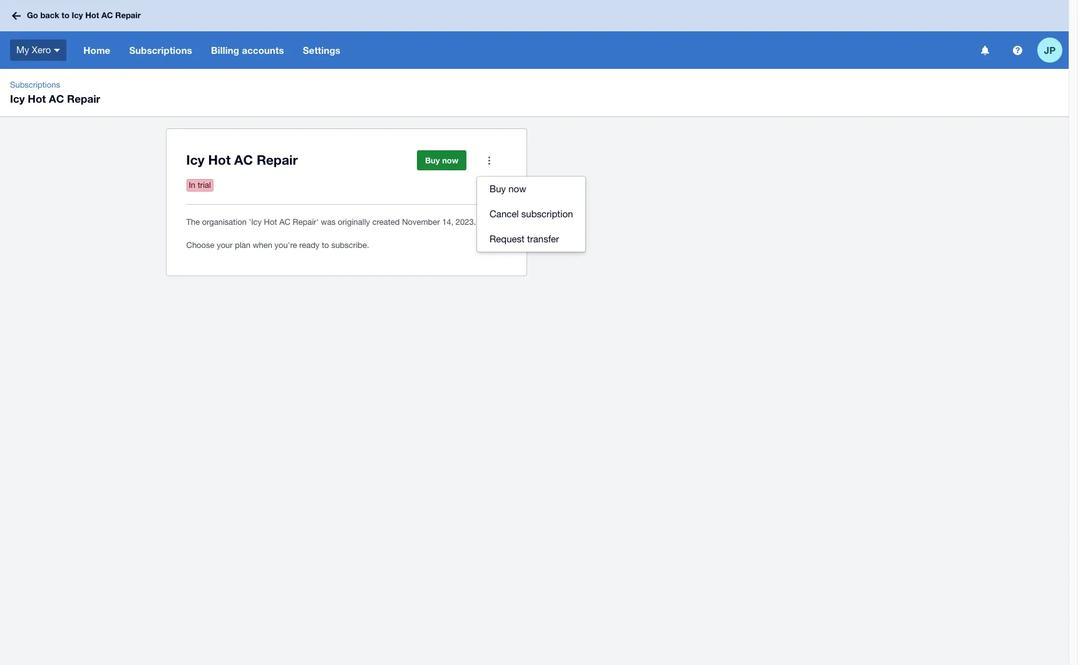 Task type: locate. For each thing, give the bounding box(es) containing it.
now
[[442, 155, 459, 165], [509, 184, 527, 194]]

settings button
[[294, 31, 350, 69]]

more row options image
[[477, 148, 502, 173]]

buy now link left the more row options image at the left
[[417, 150, 467, 170]]

1 vertical spatial subscriptions
[[10, 80, 60, 90]]

1 horizontal spatial subscriptions link
[[120, 31, 202, 69]]

14,
[[442, 217, 454, 227]]

the organisation 'icy hot ac repair' was originally created november 14, 2023 .
[[186, 217, 476, 227]]

2 horizontal spatial repair
[[257, 152, 298, 168]]

icy inside 'link'
[[72, 10, 83, 20]]

buy up cancel
[[490, 184, 506, 194]]

1 vertical spatial to
[[322, 241, 329, 250]]

1 vertical spatial icy
[[10, 92, 25, 105]]

to right ready
[[322, 241, 329, 250]]

repair'
[[293, 217, 319, 227]]

0 vertical spatial now
[[442, 155, 459, 165]]

was
[[321, 217, 336, 227]]

subscriptions inside navigation
[[129, 44, 192, 56]]

0 horizontal spatial to
[[62, 10, 69, 20]]

1 vertical spatial subscriptions link
[[5, 79, 65, 91]]

1 horizontal spatial repair
[[115, 10, 141, 20]]

buy now link
[[417, 150, 467, 170], [477, 177, 586, 202]]

0 vertical spatial buy
[[425, 155, 440, 165]]

subscriptions for subscriptions icy hot ac repair
[[10, 80, 60, 90]]

0 horizontal spatial buy now
[[425, 155, 459, 165]]

0 vertical spatial buy now link
[[417, 150, 467, 170]]

0 vertical spatial svg image
[[12, 12, 21, 20]]

1 vertical spatial buy now
[[490, 184, 527, 194]]

0 vertical spatial subscriptions
[[129, 44, 192, 56]]

0 horizontal spatial repair
[[67, 92, 100, 105]]

buy now
[[425, 155, 459, 165], [490, 184, 527, 194]]

0 horizontal spatial buy
[[425, 155, 440, 165]]

0 horizontal spatial subscriptions
[[10, 80, 60, 90]]

0 vertical spatial to
[[62, 10, 69, 20]]

1 vertical spatial repair
[[67, 92, 100, 105]]

created
[[372, 217, 400, 227]]

buy inside group
[[490, 184, 506, 194]]

subscriptions link
[[120, 31, 202, 69], [5, 79, 65, 91]]

1 horizontal spatial now
[[509, 184, 527, 194]]

'icy
[[249, 217, 262, 227]]

1 vertical spatial svg image
[[981, 45, 989, 55]]

go back to icy hot ac repair link
[[8, 5, 148, 27]]

in
[[189, 180, 195, 190]]

repair
[[115, 10, 141, 20], [67, 92, 100, 105], [257, 152, 298, 168]]

svg image left jp
[[1013, 45, 1023, 55]]

0 horizontal spatial icy
[[10, 92, 25, 105]]

1 vertical spatial buy now link
[[477, 177, 586, 202]]

buy now for the leftmost buy now link
[[425, 155, 459, 165]]

jp button
[[1038, 31, 1069, 69]]

now inside group
[[509, 184, 527, 194]]

0 horizontal spatial svg image
[[12, 12, 21, 20]]

2 vertical spatial icy
[[186, 152, 205, 168]]

1 horizontal spatial buy now link
[[477, 177, 586, 202]]

hot
[[85, 10, 99, 20], [28, 92, 46, 105], [208, 152, 231, 168], [264, 217, 277, 227]]

buy now up cancel
[[490, 184, 527, 194]]

buy now for buy now link to the bottom
[[490, 184, 527, 194]]

buy now left the more row options image at the left
[[425, 155, 459, 165]]

billing accounts
[[211, 44, 284, 56]]

repair inside 'link'
[[115, 10, 141, 20]]

group containing buy now
[[477, 177, 586, 252]]

1 horizontal spatial subscriptions
[[129, 44, 192, 56]]

navigation
[[74, 31, 973, 69]]

originally
[[338, 217, 370, 227]]

svg image right xero at the top left of page
[[54, 49, 60, 52]]

0 vertical spatial subscriptions link
[[120, 31, 202, 69]]

0 horizontal spatial now
[[442, 155, 459, 165]]

subscribe.
[[331, 241, 369, 250]]

1 vertical spatial buy
[[490, 184, 506, 194]]

2 vertical spatial repair
[[257, 152, 298, 168]]

when
[[253, 241, 272, 250]]

hot right "'icy"
[[264, 217, 277, 227]]

cancel subscription
[[490, 209, 573, 219]]

ac
[[101, 10, 113, 20], [49, 92, 64, 105], [234, 152, 253, 168], [279, 217, 291, 227]]

subscriptions
[[129, 44, 192, 56], [10, 80, 60, 90]]

to
[[62, 10, 69, 20], [322, 241, 329, 250]]

buy left the more row options image at the left
[[425, 155, 440, 165]]

ready
[[299, 241, 320, 250]]

transfer
[[527, 234, 559, 244]]

svg image
[[1013, 45, 1023, 55], [54, 49, 60, 52]]

0 vertical spatial buy now
[[425, 155, 459, 165]]

buy now link up cancel subscription on the top of the page
[[477, 177, 586, 202]]

to right back
[[62, 10, 69, 20]]

group
[[477, 177, 586, 252]]

icy right back
[[72, 10, 83, 20]]

repair inside subscriptions icy hot ac repair
[[67, 92, 100, 105]]

now left the more row options image at the left
[[442, 155, 459, 165]]

svg image inside go back to icy hot ac repair 'link'
[[12, 12, 21, 20]]

organisation
[[202, 217, 247, 227]]

hot up trial on the left top
[[208, 152, 231, 168]]

go back to icy hot ac repair
[[27, 10, 141, 20]]

1 horizontal spatial buy now
[[490, 184, 527, 194]]

in trial
[[189, 180, 211, 190]]

subscriptions inside subscriptions icy hot ac repair
[[10, 80, 60, 90]]

subscriptions icy hot ac repair
[[10, 80, 100, 105]]

0 vertical spatial repair
[[115, 10, 141, 20]]

hot inside 'link'
[[85, 10, 99, 20]]

choose
[[186, 241, 215, 250]]

november
[[402, 217, 440, 227]]

request
[[490, 234, 525, 244]]

2 horizontal spatial icy
[[186, 152, 205, 168]]

0 vertical spatial icy
[[72, 10, 83, 20]]

cancel
[[490, 209, 519, 219]]

hot down my xero popup button
[[28, 92, 46, 105]]

hot up home
[[85, 10, 99, 20]]

svg image
[[12, 12, 21, 20], [981, 45, 989, 55]]

1 vertical spatial now
[[509, 184, 527, 194]]

now up cancel
[[509, 184, 527, 194]]

plan
[[235, 241, 251, 250]]

0 horizontal spatial buy now link
[[417, 150, 467, 170]]

1 horizontal spatial icy
[[72, 10, 83, 20]]

icy hot ac repair
[[186, 152, 298, 168]]

accounts
[[242, 44, 284, 56]]

home
[[83, 44, 110, 56]]

banner
[[0, 0, 1069, 69]]

buy
[[425, 155, 440, 165], [490, 184, 506, 194]]

icy down my at the top of the page
[[10, 92, 25, 105]]

ac inside 'link'
[[101, 10, 113, 20]]

icy
[[72, 10, 83, 20], [10, 92, 25, 105], [186, 152, 205, 168]]

0 horizontal spatial svg image
[[54, 49, 60, 52]]

icy up in
[[186, 152, 205, 168]]

1 horizontal spatial svg image
[[981, 45, 989, 55]]

1 horizontal spatial buy
[[490, 184, 506, 194]]

0 horizontal spatial subscriptions link
[[5, 79, 65, 91]]



Task type: describe. For each thing, give the bounding box(es) containing it.
subscriptions for subscriptions
[[129, 44, 192, 56]]

to inside 'link'
[[62, 10, 69, 20]]

request transfer link
[[477, 227, 586, 252]]

settings
[[303, 44, 341, 56]]

my xero
[[16, 44, 51, 55]]

icy inside subscriptions icy hot ac repair
[[10, 92, 25, 105]]

the
[[186, 217, 200, 227]]

you're
[[275, 241, 297, 250]]

subscription
[[522, 209, 573, 219]]

cancel subscription button
[[477, 202, 586, 227]]

2023
[[456, 217, 474, 227]]

choose your plan when you're ready to subscribe.
[[186, 241, 369, 250]]

buy for buy now link to the bottom
[[490, 184, 506, 194]]

your
[[217, 241, 233, 250]]

svg image inside my xero popup button
[[54, 49, 60, 52]]

banner containing jp
[[0, 0, 1069, 69]]

1 horizontal spatial to
[[322, 241, 329, 250]]

back
[[40, 10, 59, 20]]

go
[[27, 10, 38, 20]]

home link
[[74, 31, 120, 69]]

xero
[[32, 44, 51, 55]]

my xero button
[[0, 31, 74, 69]]

now for buy now link to the bottom
[[509, 184, 527, 194]]

jp
[[1045, 44, 1056, 55]]

hot inside subscriptions icy hot ac repair
[[28, 92, 46, 105]]

now for the leftmost buy now link
[[442, 155, 459, 165]]

billing accounts link
[[202, 31, 294, 69]]

ac inside subscriptions icy hot ac repair
[[49, 92, 64, 105]]

request transfer
[[490, 234, 559, 244]]

.
[[474, 217, 476, 227]]

billing
[[211, 44, 239, 56]]

buy for the leftmost buy now link
[[425, 155, 440, 165]]

navigation containing home
[[74, 31, 973, 69]]

1 horizontal spatial svg image
[[1013, 45, 1023, 55]]

my
[[16, 44, 29, 55]]

trial
[[198, 180, 211, 190]]



Task type: vqa. For each thing, say whether or not it's contained in the screenshot.
the bottommost on
no



